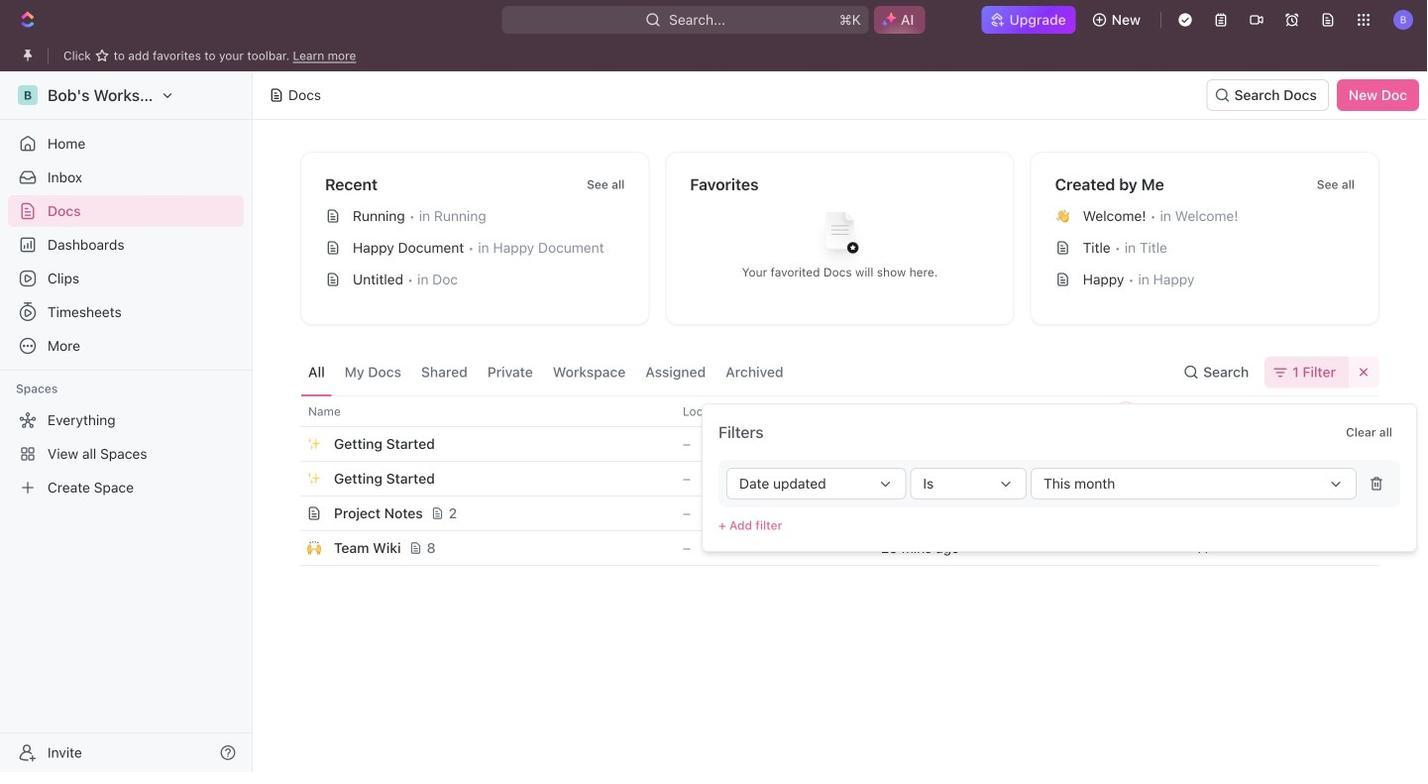 Task type: vqa. For each thing, say whether or not it's contained in the screenshot.
Business Time icon
no



Task type: locate. For each thing, give the bounding box(es) containing it.
1 row from the top
[[279, 395, 1380, 427]]

2 row from the top
[[279, 426, 1380, 462]]

table
[[279, 395, 1380, 566]]

column header
[[279, 395, 300, 427]]

tree inside sidebar navigation
[[8, 404, 244, 504]]

tree
[[8, 404, 244, 504]]

5 row from the top
[[279, 530, 1380, 566]]

cell
[[279, 427, 300, 461], [869, 427, 1028, 461], [1028, 427, 1186, 461], [1186, 427, 1345, 461], [279, 462, 300, 496], [1186, 462, 1345, 496], [279, 497, 300, 530], [869, 497, 1028, 530], [1028, 497, 1186, 530], [1186, 497, 1345, 530], [279, 531, 300, 565]]

row
[[279, 395, 1380, 427], [279, 426, 1380, 462], [279, 461, 1380, 497], [279, 496, 1380, 531], [279, 530, 1380, 566]]

tab list
[[300, 349, 792, 395]]



Task type: describe. For each thing, give the bounding box(es) containing it.
4 row from the top
[[279, 496, 1380, 531]]

no favorited docs image
[[800, 197, 880, 276]]

sidebar navigation
[[0, 71, 253, 772]]

3 row from the top
[[279, 461, 1380, 497]]



